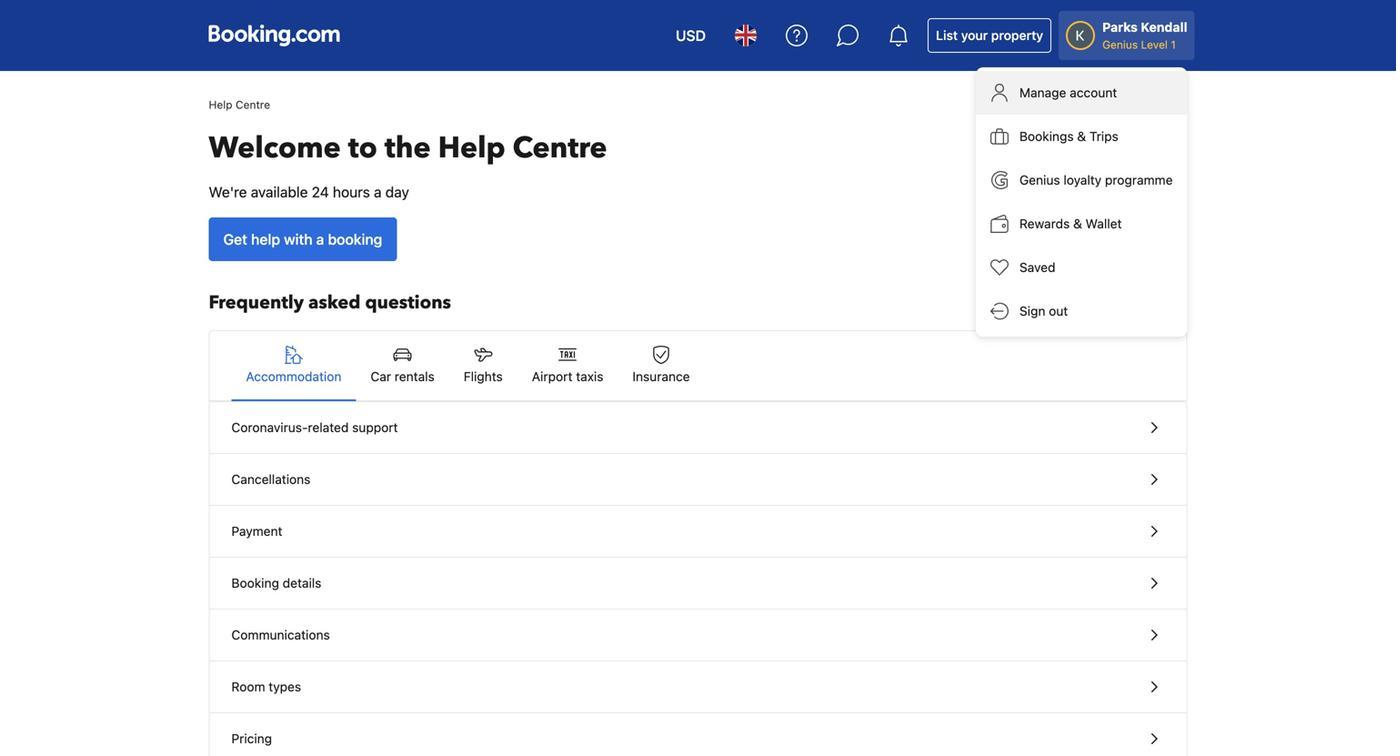 Task type: locate. For each thing, give the bounding box(es) containing it.
accommodation
[[246, 369, 342, 384]]

a left 'day'
[[374, 183, 382, 201]]

airport taxis
[[532, 369, 604, 384]]

1 vertical spatial help
[[438, 128, 506, 168]]

flights button
[[449, 331, 517, 400]]

1 vertical spatial a
[[316, 231, 324, 248]]

list
[[936, 28, 958, 43]]

trips
[[1090, 129, 1119, 144]]

1 vertical spatial centre
[[513, 128, 607, 168]]

genius inside "parks kendall genius level 1"
[[1103, 38, 1138, 51]]

parks
[[1103, 20, 1138, 35]]

manage account link
[[976, 71, 1188, 115]]

& left wallet on the top right of the page
[[1074, 216, 1082, 231]]

coronavirus-related support
[[232, 420, 398, 435]]

help up welcome
[[209, 98, 233, 111]]

1 vertical spatial &
[[1074, 216, 1082, 231]]

help
[[209, 98, 233, 111], [438, 128, 506, 168]]

&
[[1077, 129, 1086, 144], [1074, 216, 1082, 231]]

account
[[1070, 85, 1117, 100]]

sign out button
[[976, 289, 1188, 333]]

programme
[[1105, 172, 1173, 187]]

bookings
[[1020, 129, 1074, 144]]

manage account
[[1020, 85, 1117, 100]]

car
[[371, 369, 391, 384]]

1 horizontal spatial genius
[[1103, 38, 1138, 51]]

airport
[[532, 369, 573, 384]]

hours
[[333, 183, 370, 201]]

room types
[[232, 679, 301, 694]]

saved link
[[976, 246, 1188, 289]]

genius loyalty programme link
[[976, 158, 1188, 202]]

get help with a booking button
[[209, 217, 397, 261]]

car rentals
[[371, 369, 435, 384]]

0 vertical spatial help
[[209, 98, 233, 111]]

1
[[1171, 38, 1176, 51]]

list your property link
[[928, 18, 1052, 53]]

pricing
[[232, 731, 272, 746]]

asked
[[308, 290, 361, 315]]

cancellations button
[[210, 454, 1187, 506]]

booking
[[328, 231, 382, 248]]

help centre
[[209, 98, 270, 111]]

0 horizontal spatial a
[[316, 231, 324, 248]]

manage
[[1020, 85, 1067, 100]]

tab list containing accommodation
[[210, 331, 1187, 402]]

insurance
[[633, 369, 690, 384]]

welcome to the help centre
[[209, 128, 607, 168]]

out
[[1049, 303, 1068, 318]]

related
[[308, 420, 349, 435]]

help right the
[[438, 128, 506, 168]]

a
[[374, 183, 382, 201], [316, 231, 324, 248]]

rewards & wallet
[[1020, 216, 1122, 231]]

0 vertical spatial centre
[[236, 98, 270, 111]]

communications
[[232, 627, 330, 642]]

insurance button
[[618, 331, 705, 400]]

types
[[269, 679, 301, 694]]

coronavirus-related support button
[[210, 402, 1187, 454]]

0 vertical spatial genius
[[1103, 38, 1138, 51]]

& left trips
[[1077, 129, 1086, 144]]

1 horizontal spatial a
[[374, 183, 382, 201]]

pricing button
[[210, 713, 1187, 756]]

a right with
[[316, 231, 324, 248]]

loyalty
[[1064, 172, 1102, 187]]

genius down parks
[[1103, 38, 1138, 51]]

room
[[232, 679, 265, 694]]

level
[[1141, 38, 1168, 51]]

0 horizontal spatial help
[[209, 98, 233, 111]]

genius loyalty programme
[[1020, 172, 1173, 187]]

questions
[[365, 290, 451, 315]]

genius left loyalty on the top
[[1020, 172, 1060, 187]]

list your property
[[936, 28, 1044, 43]]

0 vertical spatial &
[[1077, 129, 1086, 144]]

booking details
[[232, 575, 322, 590]]

1 vertical spatial genius
[[1020, 172, 1060, 187]]

centre
[[236, 98, 270, 111], [513, 128, 607, 168]]

coronavirus-
[[232, 420, 308, 435]]

rentals
[[395, 369, 435, 384]]

tab list
[[210, 331, 1187, 402]]

payment
[[232, 524, 283, 539]]

day
[[386, 183, 409, 201]]

rewards & wallet link
[[976, 202, 1188, 246]]

genius
[[1103, 38, 1138, 51], [1020, 172, 1060, 187]]

frequently
[[209, 290, 304, 315]]

0 horizontal spatial genius
[[1020, 172, 1060, 187]]

cancellations
[[232, 472, 311, 487]]



Task type: describe. For each thing, give the bounding box(es) containing it.
we're
[[209, 183, 247, 201]]

sign
[[1020, 303, 1046, 318]]

airport taxis button
[[517, 331, 618, 400]]

a inside 'button'
[[316, 231, 324, 248]]

support
[[352, 420, 398, 435]]

bookings & trips
[[1020, 129, 1119, 144]]

payment button
[[210, 506, 1187, 558]]

bookings & trips link
[[976, 115, 1188, 158]]

property
[[992, 28, 1044, 43]]

rewards
[[1020, 216, 1070, 231]]

sign out
[[1020, 303, 1068, 318]]

usd
[[676, 27, 706, 44]]

booking
[[232, 575, 279, 590]]

communications button
[[210, 610, 1187, 661]]

booking.com online hotel reservations image
[[209, 25, 340, 46]]

taxis
[[576, 369, 604, 384]]

0 vertical spatial a
[[374, 183, 382, 201]]

saved
[[1020, 260, 1056, 275]]

car rentals button
[[356, 331, 449, 400]]

room types button
[[210, 661, 1187, 713]]

flights
[[464, 369, 503, 384]]

& for trips
[[1077, 129, 1086, 144]]

with
[[284, 231, 313, 248]]

your
[[961, 28, 988, 43]]

1 horizontal spatial help
[[438, 128, 506, 168]]

kendall
[[1141, 20, 1188, 35]]

accommodation button
[[232, 331, 356, 400]]

parks kendall genius level 1
[[1103, 20, 1188, 51]]

to
[[348, 128, 377, 168]]

available
[[251, 183, 308, 201]]

usd button
[[665, 14, 717, 57]]

help
[[251, 231, 280, 248]]

details
[[283, 575, 322, 590]]

get
[[223, 231, 247, 248]]

booking details button
[[210, 558, 1187, 610]]

24
[[312, 183, 329, 201]]

get help with a booking
[[223, 231, 382, 248]]

welcome
[[209, 128, 341, 168]]

frequently asked questions
[[209, 290, 451, 315]]

we're available 24 hours a day
[[209, 183, 409, 201]]

0 horizontal spatial centre
[[236, 98, 270, 111]]

the
[[385, 128, 431, 168]]

wallet
[[1086, 216, 1122, 231]]

1 horizontal spatial centre
[[513, 128, 607, 168]]

& for wallet
[[1074, 216, 1082, 231]]



Task type: vqa. For each thing, say whether or not it's contained in the screenshot.
it on the left bottom
no



